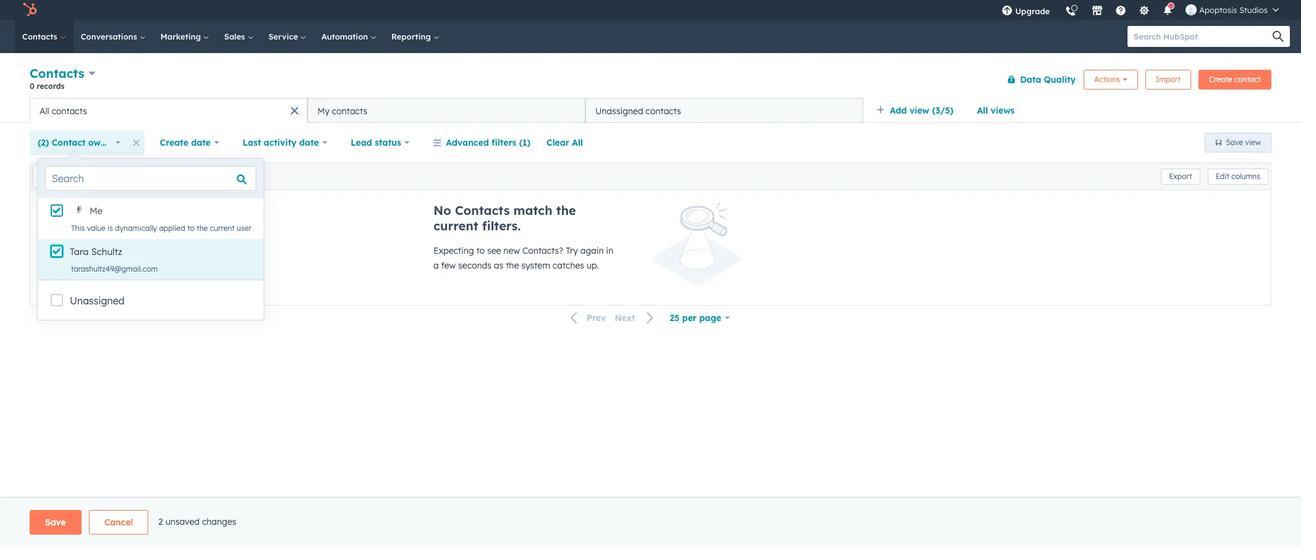 Task type: locate. For each thing, give the bounding box(es) containing it.
Search name, phone, email addresses, or company search field
[[33, 165, 183, 187]]

current
[[434, 218, 478, 234], [210, 224, 235, 233]]

menu containing apoptosis studios
[[995, 0, 1287, 24]]

1 horizontal spatial contacts
[[332, 105, 368, 116]]

all contacts button
[[30, 98, 308, 123]]

calling icon button
[[1061, 1, 1082, 19]]

save for save view
[[1227, 138, 1244, 147]]

0 horizontal spatial create
[[160, 137, 189, 148]]

1 horizontal spatial current
[[434, 218, 478, 234]]

pagination navigation
[[563, 310, 662, 326]]

new
[[504, 245, 520, 256]]

all down 0 records
[[40, 105, 49, 116]]

the right match
[[556, 203, 576, 218]]

notifications image
[[1163, 6, 1174, 17]]

0 vertical spatial view
[[910, 105, 930, 116]]

contacts
[[52, 105, 87, 116], [332, 105, 368, 116], [646, 105, 681, 116]]

per
[[682, 313, 697, 324]]

1 horizontal spatial create
[[1209, 74, 1233, 84]]

2 horizontal spatial all
[[977, 105, 988, 116]]

hubspot link
[[15, 2, 46, 17]]

view inside popup button
[[910, 105, 930, 116]]

cancel button
[[89, 510, 149, 535]]

menu
[[995, 0, 1287, 24]]

current inside the no contacts match the current filters.
[[434, 218, 478, 234]]

conversations link
[[73, 20, 153, 53]]

view right the add
[[910, 105, 930, 116]]

again
[[581, 245, 604, 256]]

me
[[90, 205, 103, 217]]

prev
[[587, 313, 606, 324]]

0 horizontal spatial view
[[910, 105, 930, 116]]

0 horizontal spatial unassigned
[[70, 295, 125, 307]]

1 horizontal spatial view
[[1246, 138, 1261, 147]]

0 horizontal spatial date
[[191, 137, 211, 148]]

edit columns button
[[1208, 168, 1269, 184]]

current left user
[[210, 224, 235, 233]]

my
[[318, 105, 330, 116]]

create contact button
[[1199, 69, 1272, 89]]

upgrade image
[[1002, 6, 1013, 17]]

unassigned down tarashultz49@gmail.com
[[70, 295, 125, 307]]

2 vertical spatial the
[[506, 260, 519, 271]]

all inside clear all button
[[572, 137, 583, 148]]

to right applied
[[187, 224, 195, 233]]

is
[[108, 224, 113, 233]]

page section element
[[0, 510, 1302, 535]]

contacts up records
[[30, 65, 84, 81]]

1 horizontal spatial unassigned
[[596, 105, 644, 116]]

contacts?
[[523, 245, 564, 256]]

(1)
[[519, 137, 531, 148]]

1 vertical spatial contacts
[[30, 65, 84, 81]]

create left contact
[[1209, 74, 1233, 84]]

owner
[[88, 137, 115, 148]]

2 vertical spatial contacts
[[455, 203, 510, 218]]

tara schultz
[[70, 246, 122, 258]]

the right applied
[[197, 224, 208, 233]]

columns
[[1232, 171, 1261, 181]]

clear all button
[[539, 130, 591, 155]]

all inside all contacts button
[[40, 105, 49, 116]]

1 horizontal spatial save
[[1227, 138, 1244, 147]]

2 horizontal spatial contacts
[[646, 105, 681, 116]]

3 contacts from the left
[[646, 105, 681, 116]]

date down all contacts button
[[191, 137, 211, 148]]

lead status button
[[343, 130, 418, 155]]

current up expecting
[[434, 218, 478, 234]]

Search search field
[[45, 166, 257, 191]]

add view (3/5)
[[890, 105, 954, 116]]

save for save
[[45, 517, 66, 528]]

all for all views
[[977, 105, 988, 116]]

quality
[[1044, 74, 1076, 85]]

add view (3/5) button
[[869, 98, 969, 123]]

1 vertical spatial view
[[1246, 138, 1261, 147]]

sales
[[224, 32, 248, 41]]

hubspot image
[[22, 2, 37, 17]]

0 vertical spatial save
[[1227, 138, 1244, 147]]

filters
[[492, 137, 517, 148]]

unassigned inside button
[[596, 105, 644, 116]]

conversations
[[81, 32, 139, 41]]

marketing
[[161, 32, 203, 41]]

0 horizontal spatial save
[[45, 517, 66, 528]]

1 vertical spatial the
[[197, 224, 208, 233]]

2 contacts from the left
[[332, 105, 368, 116]]

data quality button
[[999, 67, 1077, 92]]

search image
[[1273, 31, 1284, 42]]

the
[[556, 203, 576, 218], [197, 224, 208, 233], [506, 260, 519, 271]]

no contacts match the current filters.
[[434, 203, 576, 234]]

list box
[[38, 198, 264, 280]]

the inside expecting to see new contacts? try again in a few seconds as the system catches up.
[[506, 260, 519, 271]]

0 horizontal spatial all
[[40, 105, 49, 116]]

1 horizontal spatial all
[[572, 137, 583, 148]]

view up columns
[[1246, 138, 1261, 147]]

data
[[1020, 74, 1042, 85]]

create contact
[[1209, 74, 1261, 84]]

studios
[[1240, 5, 1268, 15]]

all
[[977, 105, 988, 116], [40, 105, 49, 116], [572, 137, 583, 148]]

contacts link
[[15, 20, 73, 53]]

0 vertical spatial contacts
[[22, 32, 60, 41]]

system
[[522, 260, 550, 271]]

1 vertical spatial save
[[45, 517, 66, 528]]

0 vertical spatial create
[[1209, 74, 1233, 84]]

contacts right my
[[332, 105, 368, 116]]

lead
[[351, 137, 372, 148]]

0 horizontal spatial contacts
[[52, 105, 87, 116]]

view
[[910, 105, 930, 116], [1246, 138, 1261, 147]]

actions
[[1095, 74, 1120, 84]]

the inside list box
[[197, 224, 208, 233]]

0 horizontal spatial the
[[197, 224, 208, 233]]

this
[[71, 224, 85, 233]]

service
[[269, 32, 300, 41]]

25
[[670, 313, 680, 324]]

activity
[[264, 137, 297, 148]]

seconds
[[458, 260, 492, 271]]

1 horizontal spatial the
[[506, 260, 519, 271]]

to left see
[[477, 245, 485, 256]]

edit
[[1216, 171, 1230, 181]]

schultz
[[91, 246, 122, 258]]

1 vertical spatial to
[[477, 245, 485, 256]]

unassigned for unassigned
[[70, 295, 125, 307]]

all for all contacts
[[40, 105, 49, 116]]

tara
[[70, 246, 89, 258]]

save inside the page section element
[[45, 517, 66, 528]]

all right clear
[[572, 137, 583, 148]]

all contacts
[[40, 105, 87, 116]]

view inside button
[[1246, 138, 1261, 147]]

2 unsaved changes
[[156, 516, 236, 527]]

calling icon image
[[1066, 6, 1077, 17]]

0 vertical spatial the
[[556, 203, 576, 218]]

create inside popup button
[[160, 137, 189, 148]]

to
[[187, 224, 195, 233], [477, 245, 485, 256]]

changes
[[202, 516, 236, 527]]

next
[[615, 313, 635, 324]]

contacts inside the no contacts match the current filters.
[[455, 203, 510, 218]]

1 vertical spatial unassigned
[[70, 295, 125, 307]]

no
[[434, 203, 451, 218]]

contacts down records
[[52, 105, 87, 116]]

create inside button
[[1209, 74, 1233, 84]]

contacts right no
[[455, 203, 510, 218]]

sales link
[[217, 20, 261, 53]]

expecting
[[434, 245, 474, 256]]

1 vertical spatial create
[[160, 137, 189, 148]]

all left views on the right top
[[977, 105, 988, 116]]

25 per page button
[[662, 306, 738, 330]]

1 horizontal spatial to
[[477, 245, 485, 256]]

date right activity
[[299, 137, 319, 148]]

contacts banner
[[30, 63, 1272, 98]]

contacts for my contacts
[[332, 105, 368, 116]]

1 contacts from the left
[[52, 105, 87, 116]]

filters.
[[482, 218, 521, 234]]

export
[[1169, 171, 1193, 181]]

this value is dynamically applied to the current user
[[71, 224, 252, 233]]

automation link
[[314, 20, 384, 53]]

contact
[[52, 137, 86, 148]]

next button
[[611, 310, 662, 326]]

contacts down "contacts" "banner"
[[646, 105, 681, 116]]

2 horizontal spatial the
[[556, 203, 576, 218]]

1 horizontal spatial date
[[299, 137, 319, 148]]

actions button
[[1084, 69, 1138, 89]]

create down all contacts button
[[160, 137, 189, 148]]

the right the as
[[506, 260, 519, 271]]

0 horizontal spatial to
[[187, 224, 195, 233]]

few
[[441, 260, 456, 271]]

contacts down hubspot link
[[22, 32, 60, 41]]

0 vertical spatial unassigned
[[596, 105, 644, 116]]

view for save
[[1246, 138, 1261, 147]]

lead status
[[351, 137, 401, 148]]

unassigned down "contacts" "banner"
[[596, 105, 644, 116]]



Task type: describe. For each thing, give the bounding box(es) containing it.
contact
[[1235, 74, 1261, 84]]

clear
[[547, 137, 570, 148]]

cancel
[[104, 517, 133, 528]]

match
[[514, 203, 553, 218]]

advanced
[[446, 137, 489, 148]]

save view
[[1227, 138, 1261, 147]]

try
[[566, 245, 578, 256]]

marketing link
[[153, 20, 217, 53]]

(2) contact owner
[[38, 137, 115, 148]]

automation
[[322, 32, 371, 41]]

dynamically
[[115, 224, 157, 233]]

value
[[87, 224, 105, 233]]

the inside the no contacts match the current filters.
[[556, 203, 576, 218]]

reporting link
[[384, 20, 447, 53]]

tarashultz49@gmail.com
[[71, 264, 158, 274]]

my contacts button
[[308, 98, 586, 123]]

(2)
[[38, 137, 49, 148]]

user
[[237, 224, 252, 233]]

upgrade
[[1016, 6, 1050, 16]]

save button
[[30, 510, 81, 535]]

status
[[375, 137, 401, 148]]

import
[[1156, 74, 1181, 84]]

create date button
[[152, 130, 227, 155]]

0 horizontal spatial current
[[210, 224, 235, 233]]

marketplaces button
[[1085, 0, 1111, 20]]

unsaved
[[165, 516, 200, 527]]

contacts inside 'link'
[[22, 32, 60, 41]]

up.
[[587, 260, 599, 271]]

page
[[700, 313, 722, 324]]

last
[[243, 137, 261, 148]]

contacts inside popup button
[[30, 65, 84, 81]]

clear all
[[547, 137, 583, 148]]

a
[[434, 260, 439, 271]]

all views link
[[969, 98, 1023, 123]]

0 records
[[30, 82, 64, 91]]

applied
[[159, 224, 185, 233]]

records
[[37, 82, 64, 91]]

edit columns
[[1216, 171, 1261, 181]]

service link
[[261, 20, 314, 53]]

expecting to see new contacts? try again in a few seconds as the system catches up.
[[434, 245, 614, 271]]

2 date from the left
[[299, 137, 319, 148]]

1 date from the left
[[191, 137, 211, 148]]

create for create date
[[160, 137, 189, 148]]

help image
[[1116, 6, 1127, 17]]

view for add
[[910, 105, 930, 116]]

settings image
[[1139, 6, 1150, 17]]

(3/5)
[[932, 105, 954, 116]]

Search HubSpot search field
[[1128, 26, 1279, 47]]

apoptosis
[[1200, 5, 1238, 15]]

list box containing me
[[38, 198, 264, 280]]

catches
[[553, 260, 584, 271]]

search button
[[1267, 26, 1290, 47]]

apoptosis studios
[[1200, 5, 1268, 15]]

marketplaces image
[[1092, 6, 1103, 17]]

unassigned for unassigned contacts
[[596, 105, 644, 116]]

contacts for all contacts
[[52, 105, 87, 116]]

create date
[[160, 137, 211, 148]]

all views
[[977, 105, 1015, 116]]

0
[[30, 82, 34, 91]]

to inside expecting to see new contacts? try again in a few seconds as the system catches up.
[[477, 245, 485, 256]]

reporting
[[392, 32, 433, 41]]

in
[[606, 245, 614, 256]]

settings link
[[1132, 0, 1158, 20]]

export button
[[1161, 168, 1201, 184]]

create for create contact
[[1209, 74, 1233, 84]]

my contacts
[[318, 105, 368, 116]]

last activity date button
[[235, 130, 335, 155]]

notifications button
[[1158, 0, 1179, 20]]

add
[[890, 105, 907, 116]]

help button
[[1111, 0, 1132, 20]]

contacts for unassigned contacts
[[646, 105, 681, 116]]

tara schultz image
[[1186, 4, 1197, 15]]

import button
[[1146, 69, 1192, 89]]

contacts button
[[30, 64, 96, 82]]

last activity date
[[243, 137, 319, 148]]

0 vertical spatial to
[[187, 224, 195, 233]]

apoptosis studios button
[[1179, 0, 1287, 20]]

25 per page
[[670, 313, 722, 324]]

unassigned contacts
[[596, 105, 681, 116]]

save view button
[[1205, 133, 1272, 153]]

data quality
[[1020, 74, 1076, 85]]

advanced filters (1)
[[446, 137, 531, 148]]

2
[[158, 516, 163, 527]]



Task type: vqa. For each thing, say whether or not it's contained in the screenshot.
Downloads
no



